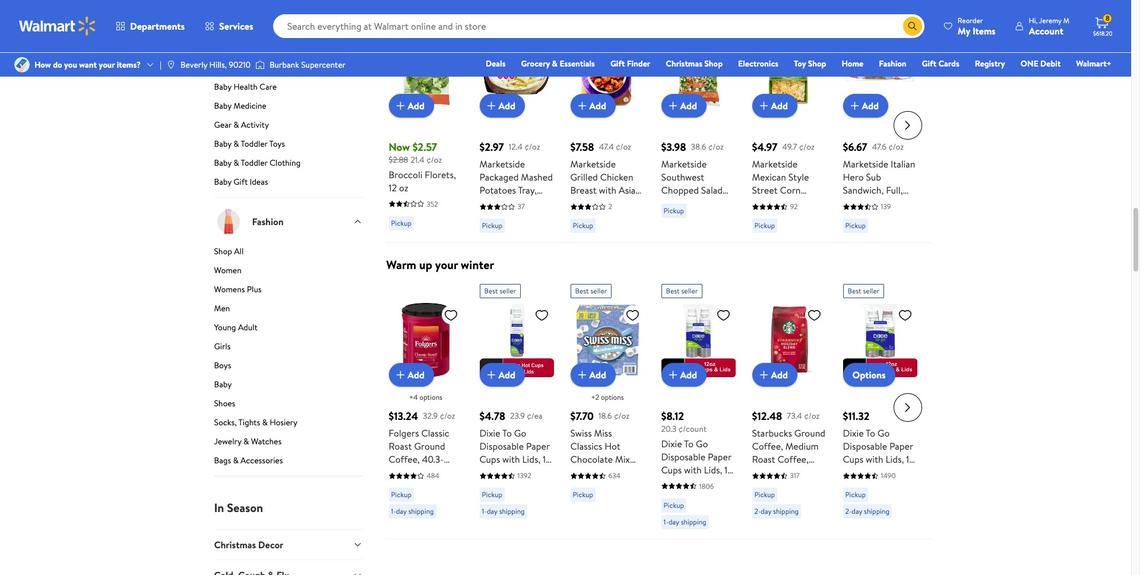 Task type: describe. For each thing, give the bounding box(es) containing it.
hills,
[[209, 59, 227, 71]]

¢/count
[[679, 423, 707, 435]]

count inside $4.78 23.9 ¢/ea dixie to go disposable paper cups with lids, 12 oz, multicolor, 20 count
[[480, 479, 505, 492]]

Walmart Site-Wide search field
[[273, 14, 925, 38]]

16
[[625, 210, 634, 223]]

folgers classic roast ground coffee, 40.3-ounce image
[[389, 303, 463, 377]]

deals link
[[481, 57, 511, 70]]

departments button
[[106, 12, 195, 40]]

grocery & essentials link
[[516, 57, 601, 70]]

oz)
[[784, 479, 799, 492]]

walmart+
[[1077, 58, 1112, 70]]

to for $8.12
[[685, 437, 694, 450]]

12 inside $4.78 23.9 ¢/ea dixie to go disposable paper cups with lids, 12 oz, multicolor, 20 count
[[543, 453, 551, 466]]

14oz,
[[843, 197, 864, 210]]

product group containing $2.97
[[480, 10, 554, 238]]

style
[[789, 171, 810, 184]]

ground inside $12.48 73.4 ¢/oz starbucks ground coffee, medium roast coffee, holiday blend, 1 bag (17 oz)
[[795, 427, 826, 440]]

add for add button for marketside italian hero sub sandwich, full, 14oz, 1 count (fresh) image
[[863, 99, 879, 112]]

add to favorites list, dixie to go disposable paper cups with lids, 12 oz, multicolor, 20 count image
[[535, 308, 549, 323]]

walmart image
[[19, 17, 96, 36]]

add for dixie to go disposable paper cups with lids, 12 oz, multicolor, 20 count image add button
[[499, 368, 516, 381]]

dixie inside '$11.32 dixie to go disposable paper cups with lids, 12 oz, multicolor, 60 count'
[[843, 427, 864, 440]]

add button for marketside mexican style street corn flatbread pizza, 10 oz (fresh) image
[[753, 94, 798, 118]]

options for +4 options
[[420, 392, 443, 402]]

add for marketside grilled chicken breast with asian inspired sweet & tangy sauce, 16 oz image add button
[[590, 99, 607, 112]]

add for add button related to folgers classic roast ground coffee, 40.3-ounce image
[[408, 368, 425, 381]]

add to favorites list, swiss miss classics hot chocolate mix with marshmallows, 30 - 1.38 oz packets image
[[626, 308, 640, 323]]

dixie to go disposable paper cups with lids, 12 oz, multicolor, 20 count image
[[480, 303, 554, 377]]

add to cart image for $3.98
[[666, 99, 681, 113]]

holiday
[[753, 466, 784, 479]]

add button for dixie to go disposable paper cups with lids, 12 oz, multicolor, 20 count image
[[480, 363, 525, 387]]

$12.48
[[753, 409, 783, 424]]

women link
[[214, 264, 363, 281]]

chicken
[[601, 171, 634, 184]]

& for gear & activity
[[234, 119, 239, 131]]

oz, for $4.78
[[480, 466, 491, 479]]

coffee, inside $13.24 32.9 ¢/oz folgers classic roast ground coffee, 40.3- ounce
[[389, 453, 420, 466]]

& for grocery & essentials
[[552, 58, 558, 70]]

$8.12 20.3 ¢/count dixie to go disposable paper cups with lids, 12 oz, multicolor, 40 count
[[662, 409, 734, 502]]

young
[[214, 321, 236, 333]]

women
[[214, 264, 242, 276]]

gift inside baby gift ideas link
[[234, 176, 248, 188]]

1490
[[882, 471, 896, 481]]

walmart+ link
[[1072, 57, 1118, 70]]

in season
[[214, 500, 263, 516]]

with for $4.78
[[503, 453, 520, 466]]

best seller down winter
[[485, 286, 517, 296]]

paper for $8.12
[[708, 450, 732, 463]]

burbank supercenter
[[270, 59, 346, 71]]

92
[[791, 201, 798, 212]]

fashion button
[[214, 197, 363, 245]]

product group containing $11.32
[[843, 279, 918, 534]]

in
[[214, 500, 224, 516]]

services button
[[195, 12, 264, 40]]

baby for baby wipes
[[214, 24, 232, 36]]

dixie for $8.12
[[662, 437, 683, 450]]

activity
[[241, 119, 269, 131]]

lids, for $8.12
[[704, 463, 723, 476]]

paper for $4.78
[[526, 440, 550, 453]]

baby for baby & toddler toys
[[214, 138, 232, 150]]

47.4
[[599, 141, 614, 153]]

baby for baby gift ideas
[[214, 176, 232, 188]]

baby health care link
[[214, 81, 363, 97]]

deals
[[486, 58, 506, 70]]

oz inside now $2.57 $2.88 21.4 ¢/oz broccoli florets, 12 oz
[[399, 181, 409, 194]]

salad
[[702, 184, 723, 197]]

0 vertical spatial your
[[99, 59, 115, 71]]

baby for baby & toddler clothing
[[214, 157, 232, 169]]

1806
[[700, 481, 714, 491]]

add to cart image for $7.70
[[576, 368, 590, 382]]

product group containing $4.78
[[480, 279, 554, 534]]

christmas for christmas decor
[[214, 538, 256, 551]]

add to cart image for broccoli florets, 12 oz image
[[394, 99, 408, 113]]

reorder my items
[[958, 15, 996, 37]]

+2
[[592, 392, 600, 402]]

8 $618.20
[[1094, 13, 1113, 37]]

add for add button associated with 'dixie to go disposable paper cups with lids, 12 oz, multicolor, 40 count' image
[[681, 368, 698, 381]]

sweet
[[606, 197, 631, 210]]

toy shop
[[794, 58, 827, 70]]

add for add button related to broccoli florets, 12 oz image
[[408, 99, 425, 112]]

marketside southwest chopped salad kit, 10.3 oz bag, fresh image
[[662, 34, 736, 108]]

shipping down the oz)
[[774, 506, 799, 516]]

12 inside '$11.32 dixie to go disposable paper cups with lids, 12 oz, multicolor, 60 count'
[[907, 453, 915, 466]]

best for $7.70
[[576, 286, 589, 296]]

medicine
[[234, 100, 267, 112]]

baby link
[[214, 379, 363, 395]]

12.4
[[509, 141, 523, 153]]

ideas
[[250, 176, 268, 188]]

add to favorites list, dixie to go disposable paper cups with lids, 12 oz, multicolor, 60 count image
[[899, 308, 913, 323]]

add button for marketside southwest chopped salad kit, 10.3 oz bag, fresh image
[[662, 94, 707, 118]]

dixie for $4.78
[[480, 427, 501, 440]]

bags & accessories link
[[214, 455, 363, 476]]

count inside '$11.32 dixie to go disposable paper cups with lids, 12 oz, multicolor, 60 count'
[[843, 479, 869, 492]]

bags
[[214, 455, 231, 466]]

best down winter
[[485, 286, 498, 296]]

add to cart image for folgers classic roast ground coffee, 40.3-ounce image
[[394, 368, 408, 382]]

best seller up 'dixie to go disposable paper cups with lids, 12 oz, multicolor, 40 count' image
[[666, 286, 698, 296]]

swiss miss classics hot chocolate mix with marshmallows, 30 - 1.38 oz packets image
[[571, 303, 645, 377]]

toddler for clothing
[[241, 157, 268, 169]]

next slide for product carousel list image
[[894, 111, 923, 139]]

want
[[79, 59, 97, 71]]

¢/oz for $4.97
[[800, 141, 815, 153]]

bag,
[[707, 197, 725, 210]]

baby wipes
[[214, 24, 255, 36]]

coffee, up 317
[[778, 453, 809, 466]]

gift for gift finder
[[611, 58, 625, 70]]

adult
[[238, 321, 258, 333]]

add for starbucks ground coffee, medium roast coffee, holiday blend, 1 bag (17 oz) "image" add button
[[772, 368, 789, 381]]

christmas decor button
[[214, 529, 363, 560]]

go for $8.12
[[696, 437, 709, 450]]

add button for broccoli florets, 12 oz image
[[389, 94, 434, 118]]

classics
[[571, 440, 603, 453]]

toy shop link
[[789, 57, 832, 70]]

best for now
[[394, 17, 407, 27]]

product group containing $6.67
[[843, 10, 918, 238]]

how do you want your items?
[[34, 59, 141, 71]]

baby medicine link
[[214, 100, 363, 116]]

to inside '$11.32 dixie to go disposable paper cups with lids, 12 oz, multicolor, 60 count'
[[866, 427, 876, 440]]

product group containing now $2.57
[[389, 10, 463, 238]]

seller for $11.32
[[864, 286, 880, 296]]

1 inside $12.48 73.4 ¢/oz starbucks ground coffee, medium roast coffee, holiday blend, 1 bag (17 oz)
[[814, 466, 817, 479]]

care for baby skin care
[[250, 62, 268, 74]]

hero
[[843, 171, 864, 184]]

broccoli
[[389, 168, 423, 181]]

40.3-
[[422, 453, 444, 466]]

up
[[420, 257, 433, 273]]

shipping for $4.78
[[500, 506, 525, 516]]

day for $4.78
[[487, 506, 498, 516]]

wipes
[[234, 24, 255, 36]]

ground inside $13.24 32.9 ¢/oz folgers classic roast ground coffee, 40.3- ounce
[[414, 440, 445, 453]]

gear & activity link
[[214, 119, 363, 135]]

shoes
[[214, 398, 235, 409]]

marketside for $2.97
[[480, 158, 525, 171]]

count inside $8.12 20.3 ¢/count dixie to go disposable paper cups with lids, 12 oz, multicolor, 40 count
[[662, 489, 687, 502]]

+4
[[409, 392, 418, 402]]

electronics link
[[733, 57, 784, 70]]

shoes link
[[214, 398, 363, 414]]

oz inside $4.97 49.7 ¢/oz marketside mexican style street corn flatbread pizza, 10 oz (fresh)
[[764, 210, 773, 223]]

season
[[227, 500, 263, 516]]

my
[[958, 24, 971, 37]]

starbucks ground coffee, medium roast coffee, holiday blend, 1 bag (17 oz) image
[[753, 303, 827, 377]]

baby bath care
[[214, 43, 270, 55]]

socks, tights & hosiery
[[214, 417, 298, 428]]

best up 'dixie to go disposable paper cups with lids, 12 oz, multicolor, 40 count' image
[[666, 286, 680, 296]]

¢/oz for $7.70
[[614, 410, 630, 422]]

1- for $4.78
[[482, 506, 487, 516]]

1392
[[518, 471, 532, 481]]

ounce
[[389, 466, 417, 479]]

73.4
[[788, 410, 803, 422]]

1-day shipping for $13.24
[[391, 506, 434, 516]]

florets,
[[425, 168, 456, 181]]

street
[[753, 184, 778, 197]]

services
[[219, 20, 254, 33]]

shipping down 1490 at the right bottom of page
[[865, 506, 890, 516]]

fashion link
[[874, 57, 912, 70]]

with inside $7.58 47.4 ¢/oz marketside grilled chicken breast with asian inspired sweet & tangy sauce, 16 oz
[[599, 184, 617, 197]]

$2.97
[[480, 140, 504, 155]]

12 inside $8.12 20.3 ¢/count dixie to go disposable paper cups with lids, 12 oz, multicolor, 40 count
[[725, 463, 733, 476]]

seller for $7.70
[[591, 286, 608, 296]]

add to favorites list, marketside italian hero sub sandwich, full, 14oz, 1 count (fresh) image
[[899, 39, 913, 54]]

add for add button related to marketside southwest chopped salad kit, 10.3 oz bag, fresh image
[[681, 99, 698, 112]]

& for baby & toddler clothing
[[234, 157, 239, 169]]

& right tights
[[262, 417, 268, 428]]

add button for folgers classic roast ground coffee, 40.3-ounce image
[[389, 363, 434, 387]]

best seller for now
[[394, 17, 426, 27]]

hosiery
[[270, 417, 298, 428]]

¢/oz for $12.48
[[805, 410, 820, 422]]

¢/oz for $6.67
[[889, 141, 904, 153]]

lids, for $4.78
[[523, 453, 541, 466]]

oz, inside '$11.32 dixie to go disposable paper cups with lids, 12 oz, multicolor, 60 count'
[[843, 466, 855, 479]]

¢/ea
[[527, 410, 543, 422]]

seller up 'dixie to go disposable paper cups with lids, 12 oz, multicolor, 40 count' image
[[682, 286, 698, 296]]

packaged
[[480, 171, 519, 184]]

12 inside now $2.57 $2.88 21.4 ¢/oz broccoli florets, 12 oz
[[389, 181, 397, 194]]

1-day shipping for $4.78
[[482, 506, 525, 516]]

you
[[64, 59, 77, 71]]

30
[[633, 479, 644, 492]]

add button for swiss miss classics hot chocolate mix with marshmallows, 30 - 1.38 oz packets image
[[571, 363, 616, 387]]

add to cart image for $2.97
[[485, 99, 499, 113]]

options link
[[843, 363, 896, 387]]

fashion inside dropdown button
[[252, 215, 284, 228]]

young adult link
[[214, 321, 363, 338]]

care for baby bath care
[[252, 43, 270, 55]]

italian
[[891, 158, 916, 171]]

baby for baby bath care
[[214, 43, 232, 55]]

toddler for toys
[[241, 138, 268, 150]]

¢/oz for $7.58
[[616, 141, 632, 153]]

men link
[[214, 302, 363, 319]]

with for $8.12
[[685, 463, 702, 476]]

oz inside $3.98 38.6 ¢/oz marketside southwest chopped salad kit, 10.3 oz bag, fresh
[[695, 197, 705, 210]]

marketside for $3.98
[[662, 158, 707, 171]]

add button for marketside grilled chicken breast with asian inspired sweet & tangy sauce, 16 oz image
[[571, 94, 616, 118]]



Task type: vqa. For each thing, say whether or not it's contained in the screenshot.
middle Care
yes



Task type: locate. For each thing, give the bounding box(es) containing it.
go inside '$11.32 dixie to go disposable paper cups with lids, 12 oz, multicolor, 60 count'
[[878, 427, 890, 440]]

product group containing $8.12
[[662, 279, 736, 534]]

hot
[[605, 440, 621, 453]]

1-
[[391, 506, 396, 516], [482, 506, 487, 516], [664, 517, 669, 527]]

day for $8.12
[[669, 517, 680, 527]]

$8.12
[[662, 409, 684, 424]]

¢/oz inside $13.24 32.9 ¢/oz folgers classic roast ground coffee, 40.3- ounce
[[440, 410, 456, 422]]

$4.97 49.7 ¢/oz marketside mexican style street corn flatbread pizza, 10 oz (fresh)
[[753, 140, 816, 223]]

paper up 20
[[526, 440, 550, 453]]

1 horizontal spatial christmas
[[666, 58, 703, 70]]

 image right |
[[166, 60, 176, 70]]

3 baby from the top
[[214, 62, 232, 74]]

your right up
[[435, 257, 458, 273]]

add to cart image for $4.97
[[757, 99, 772, 113]]

1 horizontal spatial gift
[[611, 58, 625, 70]]

1 horizontal spatial cups
[[662, 463, 682, 476]]

23.9
[[510, 410, 525, 422]]

1 horizontal spatial (fresh)
[[843, 210, 872, 223]]

1 horizontal spatial to
[[685, 437, 694, 450]]

1 vertical spatial care
[[250, 62, 268, 74]]

2 horizontal spatial to
[[866, 427, 876, 440]]

jewelry & watches
[[214, 436, 282, 447]]

add to cart image
[[394, 99, 408, 113], [394, 368, 408, 382], [485, 368, 499, 382], [666, 368, 681, 382], [757, 368, 772, 382]]

add to cart image up $4.97
[[757, 99, 772, 113]]

1 2-day shipping from the left
[[755, 506, 799, 516]]

1 horizontal spatial 1-
[[482, 506, 487, 516]]

to inside $4.78 23.9 ¢/ea dixie to go disposable paper cups with lids, 12 oz, multicolor, 20 count
[[503, 427, 512, 440]]

baby for baby link
[[214, 379, 232, 390]]

1 horizontal spatial multicolor,
[[675, 476, 720, 489]]

0 horizontal spatial to
[[503, 427, 512, 440]]

add button for starbucks ground coffee, medium roast coffee, holiday blend, 1 bag (17 oz) "image"
[[753, 363, 798, 387]]

2 horizontal spatial shop
[[809, 58, 827, 70]]

marketside down $2.97
[[480, 158, 525, 171]]

12 down next slide for product carousel list icon
[[907, 453, 915, 466]]

shop for toy shop
[[809, 58, 827, 70]]

to for $4.78
[[503, 427, 512, 440]]

care inside "link"
[[260, 81, 277, 93]]

product group containing $7.58
[[571, 10, 645, 238]]

best seller for $11.32
[[848, 286, 880, 296]]

best up dixie to go disposable paper cups with lids, 12 oz, multicolor, 60 count image
[[848, 286, 862, 296]]

paper inside '$11.32 dixie to go disposable paper cups with lids, 12 oz, multicolor, 60 count'
[[890, 440, 914, 453]]

¢/oz inside $2.97 12.4 ¢/oz marketside packaged mashed potatoes tray, 24oz (refrigerated)
[[525, 141, 540, 153]]

¢/oz for $13.24
[[440, 410, 456, 422]]

baby gift ideas
[[214, 176, 268, 188]]

oz, for $8.12
[[662, 476, 673, 489]]

add to cart image up $4.78 on the bottom of the page
[[485, 368, 499, 382]]

baby inside 'link'
[[214, 157, 232, 169]]

disposable for $8.12
[[662, 450, 706, 463]]

coffee, up holiday
[[753, 440, 784, 453]]

4 baby from the top
[[214, 81, 232, 93]]

add to favorites list, folgers classic roast ground coffee, 40.3-ounce image
[[444, 308, 458, 323]]

dixie down $4.78 on the bottom of the page
[[480, 427, 501, 440]]

& right 'grocery'
[[552, 58, 558, 70]]

1 marketside from the left
[[480, 158, 525, 171]]

7 baby from the top
[[214, 157, 232, 169]]

¢/oz for $2.97
[[525, 141, 540, 153]]

1 horizontal spatial 2-day shipping
[[846, 506, 890, 516]]

Search search field
[[273, 14, 925, 38]]

go down 23.9
[[514, 427, 527, 440]]

0 horizontal spatial disposable
[[480, 440, 524, 453]]

5 baby from the top
[[214, 100, 232, 112]]

best seller
[[394, 17, 426, 27], [485, 286, 517, 296], [576, 286, 608, 296], [666, 286, 698, 296], [848, 286, 880, 296]]

dixie to go disposable paper cups with lids, 12 oz, multicolor, 60 count image
[[843, 303, 918, 377]]

 image for beverly hills, 90210
[[166, 60, 176, 70]]

to down ¢/count
[[685, 437, 694, 450]]

1 horizontal spatial disposable
[[662, 450, 706, 463]]

product group
[[389, 10, 463, 238], [480, 10, 554, 238], [571, 10, 645, 238], [662, 10, 736, 238], [753, 10, 827, 238], [843, 10, 918, 238], [389, 279, 463, 534], [480, 279, 554, 534], [571, 279, 645, 534], [662, 279, 736, 534], [753, 279, 827, 534], [843, 279, 918, 534]]

multicolor, inside $4.78 23.9 ¢/ea dixie to go disposable paper cups with lids, 12 oz, multicolor, 20 count
[[494, 466, 538, 479]]

0 horizontal spatial oz,
[[480, 466, 491, 479]]

cups down $4.78 on the bottom of the page
[[480, 453, 501, 466]]

2 (fresh) from the left
[[843, 210, 872, 223]]

marketside packaged mashed potatoes tray, 24oz (refrigerated) image
[[480, 34, 554, 108]]

1 horizontal spatial shop
[[705, 58, 723, 70]]

one debit
[[1021, 58, 1061, 70]]

jeremy
[[1040, 15, 1062, 25]]

1 horizontal spatial ground
[[795, 427, 826, 440]]

2 marketside from the left
[[571, 158, 616, 171]]

|
[[160, 59, 162, 71]]

0 vertical spatial christmas
[[666, 58, 703, 70]]

add to cart image for 'dixie to go disposable paper cups with lids, 12 oz, multicolor, 40 count' image
[[666, 368, 681, 382]]

shop all link
[[214, 245, 363, 262]]

gift for gift cards
[[923, 58, 937, 70]]

gear & activity
[[214, 119, 269, 131]]

bag
[[753, 479, 768, 492]]

add up '$8.12'
[[681, 368, 698, 381]]

boys
[[214, 360, 231, 371]]

2 horizontal spatial gift
[[923, 58, 937, 70]]

finder
[[627, 58, 651, 70]]

add to cart image up $7.70
[[576, 368, 590, 382]]

add to cart image up $7.58
[[576, 99, 590, 113]]

baby wipes link
[[214, 24, 363, 40]]

day for $13.24
[[396, 506, 407, 516]]

add to cart image up $2.97
[[485, 99, 499, 113]]

1 horizontal spatial options
[[601, 392, 624, 402]]

beverly hills, 90210
[[181, 59, 251, 71]]

lids, inside $4.78 23.9 ¢/ea dixie to go disposable paper cups with lids, 12 oz, multicolor, 20 count
[[523, 453, 541, 466]]

cups for $8.12
[[662, 463, 682, 476]]

(fresh) for $6.67
[[843, 210, 872, 223]]

day
[[396, 506, 407, 516], [487, 506, 498, 516], [761, 506, 772, 516], [852, 506, 863, 516], [669, 517, 680, 527]]

winter
[[461, 257, 494, 273]]

0 horizontal spatial (fresh)
[[775, 210, 804, 223]]

$7.70
[[571, 409, 594, 424]]

0 horizontal spatial lids,
[[523, 453, 541, 466]]

shipping for $8.12
[[681, 517, 707, 527]]

accessories
[[241, 455, 283, 466]]

dixie to go disposable paper cups with lids, 12 oz, multicolor, 40 count image
[[662, 303, 736, 377]]

6 baby from the top
[[214, 138, 232, 150]]

1 horizontal spatial fashion
[[880, 58, 907, 70]]

(fresh) inside $6.67 47.6 ¢/oz marketside italian hero sub sandwich, full, 14oz, 1 count (fresh)
[[843, 210, 872, 223]]

add to favorites list, starbucks ground coffee, medium roast coffee, holiday blend, 1 bag (17 oz) image
[[808, 308, 822, 323]]

gift inside gift finder link
[[611, 58, 625, 70]]

christmas inside dropdown button
[[214, 538, 256, 551]]

baby left the ideas
[[214, 176, 232, 188]]

add to cart image up the $13.24
[[394, 368, 408, 382]]

disposable inside $8.12 20.3 ¢/count dixie to go disposable paper cups with lids, 12 oz, multicolor, 40 count
[[662, 450, 706, 463]]

¢/oz inside $6.67 47.6 ¢/oz marketside italian hero sub sandwich, full, 14oz, 1 count (fresh)
[[889, 141, 904, 153]]

baby & toddler toys
[[214, 138, 285, 150]]

multicolor, left "40"
[[675, 476, 720, 489]]

dixie inside $4.78 23.9 ¢/ea dixie to go disposable paper cups with lids, 12 oz, multicolor, 20 count
[[480, 427, 501, 440]]

baby inside "link"
[[214, 81, 232, 93]]

christmas shop link
[[661, 57, 729, 70]]

add up 47.4 on the top right
[[590, 99, 607, 112]]

¢/oz right 12.4 on the top left of page
[[525, 141, 540, 153]]

sub
[[867, 171, 882, 184]]

0 vertical spatial care
[[252, 43, 270, 55]]

baby for baby health care
[[214, 81, 232, 93]]

home link
[[837, 57, 869, 70]]

best for $11.32
[[848, 286, 862, 296]]

18.6
[[599, 410, 612, 422]]

2 2- from the left
[[846, 506, 852, 516]]

2 toddler from the top
[[241, 157, 268, 169]]

1 toddler from the top
[[241, 138, 268, 150]]

coffee,
[[753, 440, 784, 453], [389, 453, 420, 466], [778, 453, 809, 466]]

1 vertical spatial fashion
[[252, 215, 284, 228]]

disposable for $4.78
[[480, 440, 524, 453]]

supercenter
[[301, 59, 346, 71]]

product group containing $12.48
[[753, 279, 827, 534]]

1 horizontal spatial 2-
[[846, 506, 852, 516]]

1- for $13.24
[[391, 506, 396, 516]]

0 horizontal spatial cups
[[480, 453, 501, 466]]

1 horizontal spatial oz,
[[662, 476, 673, 489]]

care right health
[[260, 81, 277, 93]]

(fresh) inside $4.97 49.7 ¢/oz marketside mexican style street corn flatbread pizza, 10 oz (fresh)
[[775, 210, 804, 223]]

folgers
[[389, 427, 419, 440]]

jewelry
[[214, 436, 242, 447]]

full,
[[887, 184, 904, 197]]

0 vertical spatial toddler
[[241, 138, 268, 150]]

add button up $7.58
[[571, 94, 616, 118]]

shipping for $13.24
[[409, 506, 434, 516]]

1 right blend,
[[814, 466, 817, 479]]

toddler inside 'link'
[[241, 157, 268, 169]]

mix
[[616, 453, 630, 466]]

 image for burbank supercenter
[[255, 59, 265, 71]]

2 options from the left
[[601, 392, 624, 402]]

seller up swiss miss classics hot chocolate mix with marshmallows, 30 - 1.38 oz packets image
[[591, 286, 608, 296]]

1 horizontal spatial paper
[[708, 450, 732, 463]]

decor
[[258, 538, 284, 551]]

baby for baby medicine
[[214, 100, 232, 112]]

2 2-day shipping from the left
[[846, 506, 890, 516]]

add up +4
[[408, 368, 425, 381]]

options for +2 options
[[601, 392, 624, 402]]

seller for now
[[409, 17, 426, 27]]

24oz
[[480, 197, 500, 210]]

to inside $8.12 20.3 ¢/count dixie to go disposable paper cups with lids, 12 oz, multicolor, 40 count
[[685, 437, 694, 450]]

marketside italian hero sub sandwich, full, 14oz, 1 count (fresh) image
[[843, 34, 918, 108]]

¢/oz right 18.6
[[614, 410, 630, 422]]

1 inside $6.67 47.6 ¢/oz marketside italian hero sub sandwich, full, 14oz, 1 count (fresh)
[[866, 197, 869, 210]]

baby for baby skin care
[[214, 62, 232, 74]]

cups inside '$11.32 dixie to go disposable paper cups with lids, 12 oz, multicolor, 60 count'
[[843, 453, 864, 466]]

ground down 73.4
[[795, 427, 826, 440]]

add button up now
[[389, 94, 434, 118]]

marketside inside $2.97 12.4 ¢/oz marketside packaged mashed potatoes tray, 24oz (refrigerated)
[[480, 158, 525, 171]]

debit
[[1041, 58, 1061, 70]]

paper up "40"
[[708, 450, 732, 463]]

add to cart image up $12.48 at the right bottom of page
[[757, 368, 772, 382]]

blend,
[[786, 466, 812, 479]]

1 vertical spatial toddler
[[241, 157, 268, 169]]

¢/oz inside $7.70 18.6 ¢/oz swiss miss classics hot chocolate mix with marshmallows, 30 - 1.38 oz packets
[[614, 410, 630, 422]]

oz down $2.88
[[399, 181, 409, 194]]

add to cart image for $7.58
[[576, 99, 590, 113]]

cups down $11.32
[[843, 453, 864, 466]]

add for marketside packaged mashed potatoes tray, 24oz (refrigerated) image add button
[[499, 99, 516, 112]]

fashion
[[880, 58, 907, 70], [252, 215, 284, 228]]

90210
[[229, 59, 251, 71]]

oz inside $7.58 47.4 ¢/oz marketside grilled chicken breast with asian inspired sweet & tangy sauce, 16 oz
[[571, 223, 580, 236]]

electronics
[[739, 58, 779, 70]]

with up 2 at the right of page
[[599, 184, 617, 197]]

add to cart image for dixie to go disposable paper cups with lids, 12 oz, multicolor, 20 count image
[[485, 368, 499, 382]]

add to cart image up '$8.12'
[[666, 368, 681, 382]]

multicolor, inside '$11.32 dixie to go disposable paper cups with lids, 12 oz, multicolor, 60 count'
[[857, 466, 902, 479]]

0 horizontal spatial 2-day shipping
[[755, 506, 799, 516]]

ground
[[795, 427, 826, 440], [414, 440, 445, 453]]

add button up $6.67
[[843, 94, 889, 118]]

next slide for product carousel list image
[[894, 394, 923, 422]]

1-day shipping
[[391, 506, 434, 516], [482, 506, 525, 516], [664, 517, 707, 527]]

1-day shipping down the 1392
[[482, 506, 525, 516]]

cups inside $4.78 23.9 ¢/ea dixie to go disposable paper cups with lids, 12 oz, multicolor, 20 count
[[480, 453, 501, 466]]

1 vertical spatial 1
[[814, 466, 817, 479]]

¢/oz right the 32.9 at the bottom of page
[[440, 410, 456, 422]]

to down $11.32
[[866, 427, 876, 440]]

add up 38.6
[[681, 99, 698, 112]]

go inside $4.78 23.9 ¢/ea dixie to go disposable paper cups with lids, 12 oz, multicolor, 20 count
[[514, 427, 527, 440]]

1-day shipping down 1806
[[664, 517, 707, 527]]

fashion down add to favorites list, marketside italian hero sub sandwich, full, 14oz, 1 count (fresh) icon
[[880, 58, 907, 70]]

1.38
[[577, 492, 592, 505]]

shop down add to favorites list, marketside southwest chopped salad kit, 10.3 oz bag, fresh icon
[[705, 58, 723, 70]]

2 horizontal spatial lids,
[[886, 453, 905, 466]]

care for baby health care
[[260, 81, 277, 93]]

$2.97 12.4 ¢/oz marketside packaged mashed potatoes tray, 24oz (refrigerated)
[[480, 140, 553, 223]]

add to favorites list, marketside southwest chopped salad kit, 10.3 oz bag, fresh image
[[717, 39, 731, 54]]

4 marketside from the left
[[753, 158, 798, 171]]

coffee, down folgers
[[389, 453, 420, 466]]

roast inside $12.48 73.4 ¢/oz starbucks ground coffee, medium roast coffee, holiday blend, 1 bag (17 oz)
[[753, 453, 776, 466]]

add to favorites list, dixie to go disposable paper cups with lids, 12 oz, multicolor, 40 count image
[[717, 308, 731, 323]]

marketside down $6.67
[[843, 158, 889, 171]]

& for baby & toddler toys
[[234, 138, 239, 150]]

how
[[34, 59, 51, 71]]

toddler
[[241, 138, 268, 150], [241, 157, 268, 169]]

with up 1.38
[[571, 466, 588, 479]]

9 baby from the top
[[214, 379, 232, 390]]

10.3
[[678, 197, 693, 210]]

marketside for $7.58
[[571, 158, 616, 171]]

0 horizontal spatial ground
[[414, 440, 445, 453]]

add button up '$8.12'
[[662, 363, 707, 387]]

1 horizontal spatial go
[[696, 437, 709, 450]]

marketside for $4.97
[[753, 158, 798, 171]]

marketside inside $6.67 47.6 ¢/oz marketside italian hero sub sandwich, full, 14oz, 1 count (fresh)
[[843, 158, 889, 171]]

& right bags
[[233, 455, 239, 466]]

2 horizontal spatial 1-day shipping
[[664, 517, 707, 527]]

search icon image
[[908, 21, 918, 31]]

marketside inside $3.98 38.6 ¢/oz marketside southwest chopped salad kit, 10.3 oz bag, fresh
[[662, 158, 707, 171]]

add up 49.7
[[772, 99, 789, 112]]

disposable
[[480, 440, 524, 453], [843, 440, 888, 453], [662, 450, 706, 463]]

tights
[[239, 417, 260, 428]]

0 vertical spatial 1
[[866, 197, 869, 210]]

¢/oz inside $3.98 38.6 ¢/oz marketside southwest chopped salad kit, 10.3 oz bag, fresh
[[709, 141, 724, 153]]

options
[[420, 392, 443, 402], [601, 392, 624, 402]]

marketside inside $7.58 47.4 ¢/oz marketside grilled chicken breast with asian inspired sweet & tangy sauce, 16 oz
[[571, 158, 616, 171]]

add to favorites list, broccoli florets, 12 oz image
[[444, 39, 458, 54]]

& down gear & activity
[[234, 138, 239, 150]]

0 horizontal spatial 1
[[814, 466, 817, 479]]

1 horizontal spatial lids,
[[704, 463, 723, 476]]

seller up dixie to go disposable paper cups with lids, 12 oz, multicolor, 20 count image
[[500, 286, 517, 296]]

burbank
[[270, 59, 299, 71]]

1 vertical spatial christmas
[[214, 538, 256, 551]]

 image right skin
[[255, 59, 265, 71]]

pizza,
[[794, 197, 816, 210]]

paper inside $4.78 23.9 ¢/ea dixie to go disposable paper cups with lids, 12 oz, multicolor, 20 count
[[526, 440, 550, 453]]

toddler down the baby & toddler toys
[[241, 157, 268, 169]]

& inside $7.58 47.4 ¢/oz marketside grilled chicken breast with asian inspired sweet & tangy sauce, 16 oz
[[633, 197, 639, 210]]

gift inside 'gift cards' link
[[923, 58, 937, 70]]

1 2- from the left
[[755, 506, 761, 516]]

1 horizontal spatial dixie
[[662, 437, 683, 450]]

0 horizontal spatial paper
[[526, 440, 550, 453]]

¢/oz inside $12.48 73.4 ¢/oz starbucks ground coffee, medium roast coffee, holiday blend, 1 bag (17 oz)
[[805, 410, 820, 422]]

multicolor, for $4.78
[[494, 466, 538, 479]]

best seller for $7.70
[[576, 286, 608, 296]]

add button for marketside packaged mashed potatoes tray, 24oz (refrigerated) image
[[480, 94, 525, 118]]

1- for $8.12
[[664, 517, 669, 527]]

marketside down $7.58
[[571, 158, 616, 171]]

roast inside $13.24 32.9 ¢/oz folgers classic roast ground coffee, 40.3- ounce
[[389, 440, 412, 453]]

baby skin care
[[214, 62, 268, 74]]

37
[[518, 201, 525, 212]]

40
[[722, 476, 734, 489]]

baby down the hills, at the top left of the page
[[214, 81, 232, 93]]

with inside $4.78 23.9 ¢/ea dixie to go disposable paper cups with lids, 12 oz, multicolor, 20 count
[[503, 453, 520, 466]]

disposable inside $4.78 23.9 ¢/ea dixie to go disposable paper cups with lids, 12 oz, multicolor, 20 count
[[480, 440, 524, 453]]

with for $7.70
[[571, 466, 588, 479]]

1-day shipping for $8.12
[[664, 517, 707, 527]]

oz right "10.3"
[[695, 197, 705, 210]]

2 horizontal spatial oz,
[[843, 466, 855, 479]]

1 horizontal spatial your
[[435, 257, 458, 273]]

multicolor, inside $8.12 20.3 ¢/count dixie to go disposable paper cups with lids, 12 oz, multicolor, 40 count
[[675, 476, 720, 489]]

go
[[514, 427, 527, 440], [878, 427, 890, 440], [696, 437, 709, 450]]

0 horizontal spatial 1-
[[391, 506, 396, 516]]

0 horizontal spatial roast
[[389, 440, 412, 453]]

1 baby from the top
[[214, 24, 232, 36]]

8 baby from the top
[[214, 176, 232, 188]]

baby up the hills, at the top left of the page
[[214, 43, 232, 55]]

disposable inside '$11.32 dixie to go disposable paper cups with lids, 12 oz, multicolor, 60 count'
[[843, 440, 888, 453]]

oz, left 1490 at the right bottom of page
[[843, 466, 855, 479]]

paper inside $8.12 20.3 ¢/count dixie to go disposable paper cups with lids, 12 oz, multicolor, 40 count
[[708, 450, 732, 463]]

baby bath care link
[[214, 43, 363, 59]]

baby gift ideas link
[[214, 176, 363, 197]]

product group containing $4.97
[[753, 10, 827, 238]]

2 vertical spatial care
[[260, 81, 277, 93]]

+4 options
[[409, 392, 443, 402]]

0 horizontal spatial multicolor,
[[494, 466, 538, 479]]

count inside $6.67 47.6 ¢/oz marketside italian hero sub sandwich, full, 14oz, 1 count (fresh)
[[871, 197, 897, 210]]

add up "+2"
[[590, 368, 607, 381]]

1 horizontal spatial  image
[[255, 59, 265, 71]]

0 vertical spatial fashion
[[880, 58, 907, 70]]

1 horizontal spatial 1-day shipping
[[482, 506, 525, 516]]

1 horizontal spatial 1
[[866, 197, 869, 210]]

gift left finder
[[611, 58, 625, 70]]

¢/oz
[[525, 141, 540, 153], [616, 141, 632, 153], [709, 141, 724, 153], [800, 141, 815, 153], [889, 141, 904, 153], [427, 154, 442, 166], [440, 410, 456, 422], [614, 410, 630, 422], [805, 410, 820, 422]]

now
[[389, 140, 410, 155]]

add button up "+2"
[[571, 363, 616, 387]]

add button up +4
[[389, 363, 434, 387]]

¢/oz inside now $2.57 $2.88 21.4 ¢/oz broccoli florets, 12 oz
[[427, 154, 442, 166]]

2 horizontal spatial cups
[[843, 453, 864, 466]]

go up 1490 at the right bottom of page
[[878, 427, 890, 440]]

0 horizontal spatial christmas
[[214, 538, 256, 551]]

swiss
[[571, 427, 592, 440]]

¢/oz right 47.4 on the top right
[[616, 141, 632, 153]]

marketside grilled chicken breast with asian inspired sweet & tangy sauce, 16 oz image
[[571, 34, 645, 108]]

product group containing $13.24
[[389, 279, 463, 534]]

add to favorites list, marketside grilled chicken breast with asian inspired sweet & tangy sauce, 16 oz image
[[626, 39, 640, 54]]

oz, inside $4.78 23.9 ¢/ea dixie to go disposable paper cups with lids, 12 oz, multicolor, 20 count
[[480, 466, 491, 479]]

(fresh) down sandwich,
[[843, 210, 872, 223]]

grocery
[[521, 58, 550, 70]]

& for bags & accessories
[[233, 455, 239, 466]]

2 horizontal spatial disposable
[[843, 440, 888, 453]]

with up 1806
[[685, 463, 702, 476]]

 image
[[14, 57, 30, 72]]

0 horizontal spatial shop
[[214, 245, 232, 257]]

1 vertical spatial your
[[435, 257, 458, 273]]

christmas for christmas shop
[[666, 58, 703, 70]]

girls
[[214, 340, 231, 352]]

¢/oz up florets,
[[427, 154, 442, 166]]

seller up broccoli florets, 12 oz image
[[409, 17, 426, 27]]

add to cart image up now
[[394, 99, 408, 113]]

¢/oz for $3.98
[[709, 141, 724, 153]]

dixie down $11.32
[[843, 427, 864, 440]]

lids, inside $8.12 20.3 ¢/count dixie to go disposable paper cups with lids, 12 oz, multicolor, 40 count
[[704, 463, 723, 476]]

count down sub at the right top of page
[[871, 197, 897, 210]]

all
[[234, 245, 244, 257]]

add button for 'dixie to go disposable paper cups with lids, 12 oz, multicolor, 40 count' image
[[662, 363, 707, 387]]

go inside $8.12 20.3 ¢/count dixie to go disposable paper cups with lids, 12 oz, multicolor, 40 count
[[696, 437, 709, 450]]

& up the 'baby gift ideas'
[[234, 157, 239, 169]]

0 horizontal spatial dixie
[[480, 427, 501, 440]]

add to favorites list, marketside packaged mashed potatoes tray, 24oz (refrigerated) image
[[535, 39, 549, 54]]

disposable down $11.32
[[843, 440, 888, 453]]

tray,
[[518, 184, 537, 197]]

lids, up 1806
[[704, 463, 723, 476]]

oz, inside $8.12 20.3 ¢/count dixie to go disposable paper cups with lids, 12 oz, multicolor, 40 count
[[662, 476, 673, 489]]

multicolor, left 60
[[857, 466, 902, 479]]

marketside for $6.67
[[843, 158, 889, 171]]

kit,
[[662, 197, 675, 210]]

with inside $7.70 18.6 ¢/oz swiss miss classics hot chocolate mix with marshmallows, 30 - 1.38 oz packets
[[571, 466, 588, 479]]

5 marketside from the left
[[843, 158, 889, 171]]

add up 12.4 on the top left of page
[[499, 99, 516, 112]]

roast up bag
[[753, 453, 776, 466]]

add button for marketside italian hero sub sandwich, full, 14oz, 1 count (fresh) image
[[843, 94, 889, 118]]

add to cart image for $6.67
[[848, 99, 863, 113]]

(fresh) for $4.97
[[775, 210, 804, 223]]

roast up ounce
[[389, 440, 412, 453]]

boys link
[[214, 360, 363, 376]]

2 horizontal spatial go
[[878, 427, 890, 440]]

2 baby from the top
[[214, 43, 232, 55]]

3 marketside from the left
[[662, 158, 707, 171]]

baby & toddler clothing
[[214, 157, 301, 169]]

139
[[882, 201, 892, 212]]

$12.48 73.4 ¢/oz starbucks ground coffee, medium roast coffee, holiday blend, 1 bag (17 oz)
[[753, 409, 826, 492]]

 image
[[255, 59, 265, 71], [166, 60, 176, 70]]

& inside 'link'
[[234, 157, 239, 169]]

now $2.57 $2.88 21.4 ¢/oz broccoli florets, 12 oz
[[389, 140, 456, 194]]

0 horizontal spatial  image
[[166, 60, 176, 70]]

with inside $8.12 20.3 ¢/count dixie to go disposable paper cups with lids, 12 oz, multicolor, 40 count
[[685, 463, 702, 476]]

reorder
[[958, 15, 984, 25]]

marketside mexican style street corn flatbread pizza, 10 oz (fresh) image
[[753, 34, 827, 108]]

20.3
[[662, 423, 677, 435]]

lids, inside '$11.32 dixie to go disposable paper cups with lids, 12 oz, multicolor, 60 count'
[[886, 453, 905, 466]]

2 horizontal spatial paper
[[890, 440, 914, 453]]

broccoli florets, 12 oz image
[[389, 34, 463, 108]]

2 horizontal spatial dixie
[[843, 427, 864, 440]]

1 horizontal spatial roast
[[753, 453, 776, 466]]

product group containing $7.70
[[571, 279, 645, 534]]

multicolor, for $8.12
[[675, 476, 720, 489]]

count left 1490 at the right bottom of page
[[843, 479, 869, 492]]

2 horizontal spatial multicolor,
[[857, 466, 902, 479]]

marketside inside $4.97 49.7 ¢/oz marketside mexican style street corn flatbread pizza, 10 oz (fresh)
[[753, 158, 798, 171]]

options
[[853, 368, 886, 382]]

dixie inside $8.12 20.3 ¢/count dixie to go disposable paper cups with lids, 12 oz, multicolor, 40 count
[[662, 437, 683, 450]]

with inside '$11.32 dixie to go disposable paper cups with lids, 12 oz, multicolor, 60 count'
[[866, 453, 884, 466]]

baby medicine
[[214, 100, 267, 112]]

cups for $4.78
[[480, 453, 501, 466]]

account
[[1030, 24, 1064, 37]]

oz, left the 1392
[[480, 466, 491, 479]]

$2.88
[[389, 154, 408, 166]]

shop for christmas shop
[[705, 58, 723, 70]]

with up 1490 at the right bottom of page
[[866, 453, 884, 466]]

toddler down activity
[[241, 138, 268, 150]]

add button up $2.97
[[480, 94, 525, 118]]

baby down boys
[[214, 379, 232, 390]]

oz,
[[480, 466, 491, 479], [843, 466, 855, 479], [662, 476, 673, 489]]

0 horizontal spatial gift
[[234, 176, 248, 188]]

add to cart image for starbucks ground coffee, medium roast coffee, holiday blend, 1 bag (17 oz) "image"
[[757, 368, 772, 382]]

toys
[[269, 138, 285, 150]]

1 (fresh) from the left
[[775, 210, 804, 223]]

0 horizontal spatial options
[[420, 392, 443, 402]]

cups inside $8.12 20.3 ¢/count dixie to go disposable paper cups with lids, 12 oz, multicolor, 40 count
[[662, 463, 682, 476]]

jewelry & watches link
[[214, 436, 363, 452]]

add for marketside mexican style street corn flatbread pizza, 10 oz (fresh) image add button
[[772, 99, 789, 112]]

cups
[[480, 453, 501, 466], [843, 453, 864, 466], [662, 463, 682, 476]]

christmas left decor
[[214, 538, 256, 551]]

$7.58 47.4 ¢/oz marketside grilled chicken breast with asian inspired sweet & tangy sauce, 16 oz
[[571, 140, 641, 236]]

0 horizontal spatial your
[[99, 59, 115, 71]]

¢/oz inside $4.97 49.7 ¢/oz marketside mexican style street corn flatbread pizza, 10 oz (fresh)
[[800, 141, 815, 153]]

baby left the wipes
[[214, 24, 232, 36]]

add for swiss miss classics hot chocolate mix with marshmallows, 30 - 1.38 oz packets image's add button
[[590, 368, 607, 381]]

¢/oz inside $7.58 47.4 ¢/oz marketside grilled chicken breast with asian inspired sweet & tangy sauce, 16 oz
[[616, 141, 632, 153]]

add up 47.6
[[863, 99, 879, 112]]

marketside down $4.97
[[753, 158, 798, 171]]

add button up $4.97
[[753, 94, 798, 118]]

add to favorites list, marketside mexican style street corn flatbread pizza, 10 oz (fresh) image
[[808, 39, 822, 54]]

product group containing $3.98
[[662, 10, 736, 238]]

0 horizontal spatial 1-day shipping
[[391, 506, 434, 516]]

to down 23.9
[[503, 427, 512, 440]]

2 horizontal spatial 1-
[[664, 517, 669, 527]]

packets
[[608, 492, 640, 505]]

add to cart image
[[485, 99, 499, 113], [576, 99, 590, 113], [666, 99, 681, 113], [757, 99, 772, 113], [848, 99, 863, 113], [576, 368, 590, 382]]

add to cart image up $6.67
[[848, 99, 863, 113]]

¢/oz right 49.7
[[800, 141, 815, 153]]

0 horizontal spatial fashion
[[252, 215, 284, 228]]

1 options from the left
[[420, 392, 443, 402]]

0 horizontal spatial 2-
[[755, 506, 761, 516]]

0 horizontal spatial go
[[514, 427, 527, 440]]

registry
[[976, 58, 1006, 70]]

& right gear
[[234, 119, 239, 131]]



